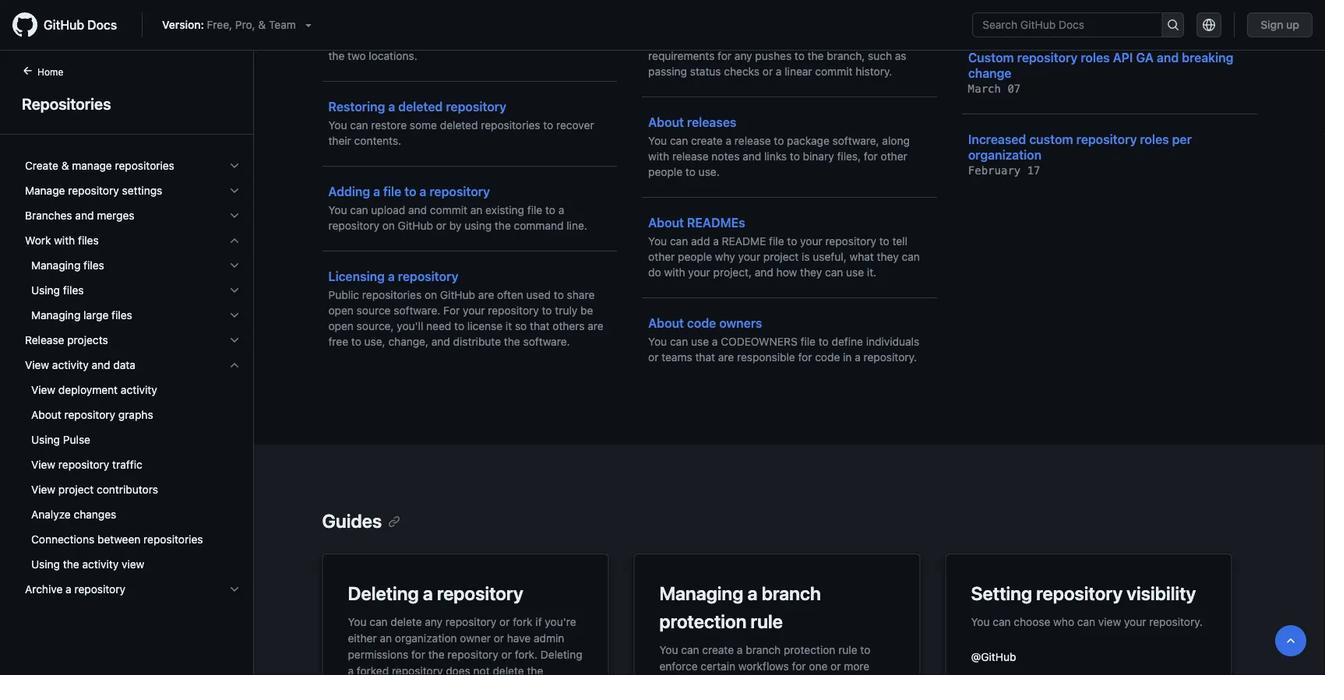 Task type: locate. For each thing, give the bounding box(es) containing it.
repositories inside licensing a repository public repositories on github are often used to share open source software. for your repository to truly be open source, you'll need to license it so that others are free to use, change, and distribute the software.
[[362, 289, 422, 302]]

individuals
[[866, 335, 920, 348]]

branches and merges
[[25, 209, 134, 222]]

for right permissions
[[411, 648, 425, 661]]

data
[[113, 359, 135, 372]]

an up permissions
[[380, 632, 392, 645]]

or left using
[[436, 219, 447, 232]]

you inside adding a file to a repository you can upload and commit an existing file to a repository on github or by using the command line.
[[328, 204, 347, 217]]

about inside the about code owners you can use a codeowners file to define individuals or teams that are responsible for code in a repository.
[[648, 316, 684, 331]]

0 horizontal spatial any
[[425, 616, 443, 628]]

by
[[832, 3, 844, 16], [449, 219, 462, 232]]

you inside the about code owners you can use a codeowners file to define individuals or teams that are responsible for code in a repository.
[[648, 335, 667, 348]]

view activity and data element containing view deployment activity
[[12, 378, 253, 577]]

sc 9kayk9 0 image inside "using files" dropdown button
[[228, 284, 241, 297]]

0 vertical spatial that
[[530, 320, 550, 333]]

view down setting repository visibility
[[1099, 616, 1121, 628]]

a inside about releases you can create a release to package software, along with release notes and links to binary files, for other people to use.
[[726, 134, 732, 147]]

0 vertical spatial they
[[877, 251, 899, 263]]

sc 9kayk9 0 image for manage repository settings
[[228, 185, 241, 197]]

1 vertical spatial activity
[[121, 384, 157, 397]]

1 horizontal spatial deleting
[[541, 648, 583, 661]]

1 vertical spatial code
[[815, 351, 840, 364]]

2 using from the top
[[31, 434, 60, 446]]

2 vertical spatial with
[[664, 266, 685, 279]]

a up upload
[[373, 184, 380, 199]]

0 vertical spatial deleting
[[348, 583, 419, 605]]

07
[[1008, 82, 1021, 95]]

file right codeowners
[[801, 335, 816, 348]]

need
[[426, 320, 451, 333]]

scroll to top image
[[1285, 635, 1297, 648]]

sc 9kayk9 0 image for create & manage repositories
[[228, 210, 241, 222]]

2 vertical spatial activity
[[82, 558, 119, 571]]

project up the analyze changes on the left of the page
[[58, 483, 94, 496]]

fork.
[[515, 648, 538, 661]]

organization up february 17 element
[[968, 148, 1042, 162]]

define up in
[[832, 335, 863, 348]]

0 horizontal spatial release
[[672, 150, 709, 163]]

repositories left recover
[[481, 119, 540, 132]]

people left use.
[[648, 166, 683, 178]]

any inside you can protect important branches by setting branch protection rules, which define whether collaborators can delete or force push to the branch and set requirements for any pushes to the branch, such as passing status checks or a linear commit history.
[[735, 49, 752, 62]]

repository inside dropdown button
[[68, 184, 119, 197]]

sc 9kayk9 0 image for create & manage repositories
[[228, 160, 241, 172]]

status
[[690, 65, 721, 78]]

1 sc 9kayk9 0 image from the top
[[228, 160, 241, 172]]

repository inside the about readmes you can add a readme file to your repository to tell other people why your project is useful, what they can do with your project, and how they can use it.
[[826, 235, 877, 248]]

about for about readmes
[[648, 215, 684, 230]]

team
[[269, 18, 296, 31]]

rules,
[[703, 18, 731, 31]]

custom repository roles api ga and breaking change march 07
[[968, 50, 1234, 95]]

view inside "link"
[[31, 384, 55, 397]]

1 horizontal spatial by
[[832, 3, 844, 16]]

history.
[[856, 65, 893, 78]]

your down 'readme'
[[738, 251, 761, 263]]

0 horizontal spatial commit
[[430, 204, 468, 217]]

a inside "dropdown button"
[[66, 583, 71, 596]]

about inside about releases you can create a release to package software, along with release notes and links to binary files, for other people to use.
[[648, 115, 684, 130]]

that
[[530, 320, 550, 333], [695, 351, 715, 364]]

1 vertical spatial repository.
[[864, 351, 917, 364]]

1 horizontal spatial between
[[566, 34, 609, 47]]

activity for view deployment activity
[[121, 384, 157, 397]]

can up either
[[370, 616, 388, 628]]

organization
[[968, 148, 1042, 162], [395, 632, 457, 645]]

other up do
[[648, 251, 675, 263]]

for inside about releases you can create a release to package software, along with release notes and links to binary files, for other people to use.
[[864, 150, 878, 163]]

1 work with files element from the top
[[12, 228, 253, 328]]

0 vertical spatial managing
[[31, 259, 81, 272]]

view for view project contributors
[[31, 483, 55, 496]]

1 sc 9kayk9 0 image from the top
[[228, 210, 241, 222]]

archive a repository
[[25, 583, 125, 596]]

change,
[[388, 335, 429, 348]]

do
[[648, 266, 661, 279]]

3 using from the top
[[31, 558, 60, 571]]

view for view deployment activity
[[31, 384, 55, 397]]

2 open from the top
[[328, 320, 354, 333]]

0 vertical spatial it
[[561, 3, 567, 16]]

1 horizontal spatial code
[[815, 351, 840, 364]]

delete down fork. at the left bottom of the page
[[493, 665, 524, 676]]

other inside about releases you can create a release to package software, along with release notes and links to binary files, for other people to use.
[[881, 150, 908, 163]]

2 horizontal spatial github
[[440, 289, 475, 302]]

2 vertical spatial are
[[718, 351, 734, 364]]

choose
[[1014, 616, 1051, 628]]

1 horizontal spatial organization
[[968, 148, 1042, 162]]

0 vertical spatial &
[[258, 18, 266, 31]]

github.com,
[[495, 3, 558, 16]]

for left one
[[792, 660, 806, 673]]

1 horizontal spatial are
[[588, 320, 604, 333]]

0 vertical spatial by
[[832, 3, 844, 16]]

1 vertical spatial define
[[832, 335, 863, 348]]

0 horizontal spatial use
[[691, 335, 709, 348]]

view inside dropdown button
[[25, 359, 49, 372]]

and inside custom repository roles api ga and breaking change march 07
[[1157, 50, 1179, 65]]

protect
[[691, 3, 728, 16]]

is
[[802, 251, 810, 263]]

release up links at top
[[735, 134, 771, 147]]

for
[[443, 304, 460, 317]]

who
[[1054, 616, 1075, 628]]

release projects button
[[19, 328, 247, 353]]

1 vertical spatial deleting
[[541, 648, 583, 661]]

view down connections between repositories link
[[122, 558, 144, 571]]

2 horizontal spatial delete
[[670, 34, 701, 47]]

activity inside dropdown button
[[52, 359, 89, 372]]

1 horizontal spatial roles
[[1140, 132, 1169, 147]]

0 vertical spatial rule
[[751, 611, 783, 633]]

1 vertical spatial by
[[449, 219, 462, 232]]

branch down whether
[[806, 34, 841, 47]]

and
[[518, 34, 537, 47], [844, 34, 863, 47], [1157, 50, 1179, 65], [743, 150, 761, 163], [408, 204, 427, 217], [75, 209, 94, 222], [755, 266, 774, 279], [432, 335, 450, 348], [92, 359, 110, 372]]

used
[[526, 289, 551, 302]]

sc 9kayk9 0 image inside archive a repository "dropdown button"
[[228, 584, 241, 596]]

can inside the you can delete any repository or fork if you're either an organization owner or have admin permissions for the repository or fork. deleting a forked repository does not delete
[[370, 616, 388, 628]]

sign
[[1261, 18, 1284, 31]]

breaking
[[1182, 50, 1234, 65]]

about readmes you can add a readme file to your repository to tell other people why your project is useful, what they can do with your project, and how they can use it.
[[648, 215, 920, 279]]

a right add
[[713, 235, 719, 248]]

1 horizontal spatial commit
[[815, 65, 853, 78]]

Search GitHub Docs search field
[[973, 13, 1162, 37]]

for right responsible
[[798, 351, 812, 364]]

between down the analyze changes 'link'
[[97, 533, 141, 546]]

managing down using files
[[31, 309, 81, 322]]

1 vertical spatial that
[[695, 351, 715, 364]]

a inside the managing a branch protection rule
[[748, 583, 758, 605]]

manage
[[72, 159, 112, 172]]

using up archive on the left
[[31, 558, 60, 571]]

repositories
[[22, 94, 111, 113]]

0 horizontal spatial view
[[122, 558, 144, 571]]

june 15 link
[[968, 0, 1251, 27]]

1 vertical spatial use
[[691, 335, 709, 348]]

sc 9kayk9 0 image
[[228, 210, 241, 222], [228, 309, 241, 322], [228, 584, 241, 596]]

you inside the about readmes you can add a readme file to your repository to tell other people why your project is useful, what they can do with your project, and how they can use it.
[[648, 235, 667, 248]]

a inside the you can delete any repository or fork if you're either an organization owner or have admin permissions for the repository or fork. deleting a forked repository does not delete
[[348, 665, 354, 676]]

a down pushes on the right top
[[776, 65, 782, 78]]

code left in
[[815, 351, 840, 364]]

delete
[[670, 34, 701, 47], [391, 616, 422, 628], [493, 665, 524, 676]]

that inside licensing a repository public repositories on github are often used to share open source software. for your repository to truly be open source, you'll need to license it so that others are free to use, change, and distribute the software.
[[530, 320, 550, 333]]

define inside you can protect important branches by setting branch protection rules, which define whether collaborators can delete or force push to the branch and set requirements for any pushes to the branch, such as passing status checks or a linear commit history.
[[766, 18, 798, 31]]

roles
[[1081, 50, 1110, 65], [1140, 132, 1169, 147]]

rule inside you can create a branch protection rule to enforce certain workflows for one or mor
[[839, 644, 858, 656]]

to
[[599, 18, 609, 31], [774, 34, 784, 47], [795, 49, 805, 62], [543, 119, 553, 132], [774, 134, 784, 147], [790, 150, 800, 163], [686, 166, 696, 178], [405, 184, 417, 199], [545, 204, 556, 217], [787, 235, 797, 248], [880, 235, 890, 248], [554, 289, 564, 302], [542, 304, 552, 317], [454, 320, 464, 333], [351, 335, 361, 348], [819, 335, 829, 348], [861, 644, 871, 656]]

sc 9kayk9 0 image for managing files
[[228, 309, 241, 322]]

can inside restoring a deleted repository you can restore some deleted repositories to recover their contents.
[[350, 119, 368, 132]]

search image
[[1167, 19, 1180, 31]]

0 vertical spatial using
[[31, 284, 60, 297]]

sync
[[540, 34, 563, 47]]

1 vertical spatial rule
[[839, 644, 858, 656]]

open
[[328, 304, 354, 317], [328, 320, 354, 333]]

0 horizontal spatial as
[[328, 18, 340, 31]]

that inside the about code owners you can use a codeowners file to define individuals or teams that are responsible for code in a repository.
[[695, 351, 715, 364]]

contents.
[[354, 134, 401, 147]]

the left two
[[328, 49, 345, 62]]

create up certain
[[702, 644, 734, 656]]

rule inside the managing a branch protection rule
[[751, 611, 783, 633]]

1 horizontal spatial release
[[735, 134, 771, 147]]

activity down connections between repositories
[[82, 558, 119, 571]]

use inside the about readmes you can add a readme file to your repository to tell other people why your project is useful, what they can do with your project, and how they can use it.
[[846, 266, 864, 279]]

repositories up settings
[[115, 159, 174, 172]]

1 horizontal spatial view
[[1099, 616, 1121, 628]]

repository. down visibility at bottom
[[1150, 616, 1203, 628]]

0 vertical spatial sc 9kayk9 0 image
[[228, 210, 241, 222]]

4 sc 9kayk9 0 image from the top
[[228, 259, 241, 272]]

0 vertical spatial as
[[328, 18, 340, 31]]

release up use.
[[672, 150, 709, 163]]

as inside you can protect important branches by setting branch protection rules, which define whether collaborators can delete or force push to the branch and set requirements for any pushes to the branch, such as passing status checks or a linear commit history.
[[895, 49, 907, 62]]

any down deleting a repository
[[425, 616, 443, 628]]

any up checks
[[735, 49, 752, 62]]

1 horizontal spatial any
[[735, 49, 752, 62]]

view activity and data element
[[12, 353, 253, 577], [12, 378, 253, 577]]

repository. inside the about code owners you can use a codeowners file to define individuals or teams that are responsible for code in a repository.
[[864, 351, 917, 364]]

file inside the about code owners you can use a codeowners file to define individuals or teams that are responsible for code in a repository.
[[801, 335, 816, 348]]

with right do
[[664, 266, 685, 279]]

upload
[[371, 204, 405, 217]]

7 sc 9kayk9 0 image from the top
[[228, 359, 241, 372]]

package
[[787, 134, 830, 147]]

6 sc 9kayk9 0 image from the top
[[228, 334, 241, 347]]

the right permissions
[[428, 648, 445, 661]]

0 vertical spatial any
[[735, 49, 752, 62]]

a up the you can delete any repository or fork if you're either an organization owner or have admin permissions for the repository or fork. deleting a forked repository does not delete
[[423, 583, 433, 605]]

3 sc 9kayk9 0 image from the top
[[228, 235, 241, 247]]

sc 9kayk9 0 image
[[228, 160, 241, 172], [228, 185, 241, 197], [228, 235, 241, 247], [228, 259, 241, 272], [228, 284, 241, 297], [228, 334, 241, 347], [228, 359, 241, 372]]

1 vertical spatial any
[[425, 616, 443, 628]]

repositories element
[[0, 63, 254, 674]]

sign up
[[1261, 18, 1300, 31]]

using for using files
[[31, 284, 60, 297]]

software. up you'll
[[394, 304, 441, 317]]

0 vertical spatial delete
[[670, 34, 701, 47]]

are down "be"
[[588, 320, 604, 333]]

repositories link
[[19, 92, 235, 115]]

a up notes
[[726, 134, 732, 147]]

the inside adding a file to a repository you can upload and commit an existing file to a repository on github or by using the command line.
[[495, 219, 511, 232]]

manage repository settings button
[[19, 178, 247, 203]]

the inside licensing a repository public repositories on github are often used to share open source software. for your repository to truly be open source, you'll need to license it so that others are free to use, change, and distribute the software.
[[504, 335, 520, 348]]

0 vertical spatial github
[[44, 18, 84, 32]]

1 vertical spatial they
[[800, 266, 822, 279]]

0 horizontal spatial an
[[380, 632, 392, 645]]

protection up one
[[784, 644, 836, 656]]

as inside when you create a repository on github.com, it exists as a remote repository. you can clone your repository to create a local copy on your computer and sync between the two locations.
[[328, 18, 340, 31]]

a up copy
[[416, 3, 422, 16]]

other inside the about readmes you can add a readme file to your repository to tell other people why your project is useful, what they can do with your project, and how they can use it.
[[648, 251, 675, 263]]

using left the pulse
[[31, 434, 60, 446]]

clone
[[489, 18, 517, 31]]

1 horizontal spatial repository.
[[864, 351, 917, 364]]

1 vertical spatial roles
[[1140, 132, 1169, 147]]

repositories down the analyze changes 'link'
[[144, 533, 203, 546]]

0 vertical spatial other
[[881, 150, 908, 163]]

for inside the about code owners you can use a codeowners file to define individuals or teams that are responsible for code in a repository.
[[798, 351, 812, 364]]

and inside dropdown button
[[92, 359, 110, 372]]

protection up certain
[[660, 611, 747, 633]]

1 using from the top
[[31, 284, 60, 297]]

february 17 element
[[968, 164, 1041, 177]]

traffic
[[112, 459, 142, 471]]

setting repository visibility
[[971, 583, 1196, 605]]

a right licensing
[[388, 269, 395, 284]]

a inside you can protect important branches by setting branch protection rules, which define whether collaborators can delete or force push to the branch and set requirements for any pushes to the branch, such as passing status checks or a linear commit history.
[[776, 65, 782, 78]]

and down need
[[432, 335, 450, 348]]

2 sc 9kayk9 0 image from the top
[[228, 185, 241, 197]]

for down force
[[718, 49, 732, 62]]

0 vertical spatial software.
[[394, 304, 441, 317]]

work with files element containing managing files
[[12, 253, 253, 328]]

sc 9kayk9 0 image inside release projects dropdown button
[[228, 334, 241, 347]]

3 sc 9kayk9 0 image from the top
[[228, 584, 241, 596]]

you can protect important branches by setting branch protection rules, which define whether collaborators can delete or force push to the branch and set requirements for any pushes to the branch, such as passing status checks or a linear commit history.
[[648, 3, 920, 78]]

1 vertical spatial github
[[398, 219, 433, 232]]

1 horizontal spatial &
[[258, 18, 266, 31]]

manage
[[25, 184, 65, 197]]

sc 9kayk9 0 image for managing files
[[228, 259, 241, 272]]

2 horizontal spatial are
[[718, 351, 734, 364]]

activity up graphs
[[121, 384, 157, 397]]

0 vertical spatial open
[[328, 304, 354, 317]]

github up "for"
[[440, 289, 475, 302]]

view for view repository traffic
[[31, 459, 55, 471]]

file up command
[[527, 204, 543, 217]]

and up branch,
[[844, 34, 863, 47]]

recover
[[556, 119, 594, 132]]

with left notes
[[648, 150, 669, 163]]

view up analyze
[[31, 483, 55, 496]]

files down managing files
[[63, 284, 84, 297]]

protection inside you can protect important branches by setting branch protection rules, which define whether collaborators can delete or force push to the branch and set requirements for any pushes to the branch, such as passing status checks or a linear commit history.
[[648, 18, 700, 31]]

a left forked
[[348, 665, 354, 676]]

deleting down admin
[[541, 648, 583, 661]]

with up managing files
[[54, 234, 75, 247]]

archive a repository button
[[19, 577, 247, 602]]

sc 9kayk9 0 image inside view activity and data dropdown button
[[228, 359, 241, 372]]

0 vertical spatial with
[[648, 150, 669, 163]]

change
[[968, 65, 1012, 80]]

0 horizontal spatial roles
[[1081, 50, 1110, 65]]

and right upload
[[408, 204, 427, 217]]

view deployment activity
[[31, 384, 157, 397]]

activity
[[52, 359, 89, 372], [121, 384, 157, 397], [82, 558, 119, 571]]

0 vertical spatial roles
[[1081, 50, 1110, 65]]

repository inside custom repository roles api ga and breaking change march 07
[[1017, 50, 1078, 65]]

1 horizontal spatial use
[[846, 266, 864, 279]]

deleted
[[398, 99, 443, 114], [440, 119, 478, 132]]

5 sc 9kayk9 0 image from the top
[[228, 284, 241, 297]]

about inside the repositories element
[[31, 409, 61, 422]]

activity down release projects
[[52, 359, 89, 372]]

are down codeowners
[[718, 351, 734, 364]]

people inside about releases you can create a release to package software, along with release notes and links to binary files, for other people to use.
[[648, 166, 683, 178]]

0 horizontal spatial it
[[506, 320, 512, 333]]

0 horizontal spatial that
[[530, 320, 550, 333]]

view
[[122, 558, 144, 571], [1099, 616, 1121, 628]]

are left often
[[478, 289, 494, 302]]

0 horizontal spatial &
[[61, 159, 69, 172]]

they
[[877, 251, 899, 263], [800, 266, 822, 279]]

are
[[478, 289, 494, 302], [588, 320, 604, 333], [718, 351, 734, 364]]

using pulse
[[31, 434, 90, 446]]

1 vertical spatial sc 9kayk9 0 image
[[228, 309, 241, 322]]

remote
[[352, 18, 387, 31]]

links
[[764, 150, 787, 163]]

1 vertical spatial it
[[506, 320, 512, 333]]

select language: current language is english image
[[1203, 19, 1216, 31]]

1 vertical spatial with
[[54, 234, 75, 247]]

file
[[383, 184, 402, 199], [527, 204, 543, 217], [769, 235, 784, 248], [801, 335, 816, 348]]

on inside licensing a repository public repositories on github are often used to share open source software. for your repository to truly be open source, you'll need to license it so that others are free to use, change, and distribute the software.
[[425, 289, 437, 302]]

up
[[1287, 18, 1300, 31]]

settings
[[122, 184, 162, 197]]

&
[[258, 18, 266, 31], [61, 159, 69, 172]]

1 open from the top
[[328, 304, 354, 317]]

it left so
[[506, 320, 512, 333]]

define up push
[[766, 18, 798, 31]]

sc 9kayk9 0 image inside manage repository settings dropdown button
[[228, 185, 241, 197]]

branch up 'collaborators'
[[885, 3, 920, 16]]

use up teams
[[691, 335, 709, 348]]

code left owners
[[687, 316, 716, 331]]

1 vertical spatial using
[[31, 434, 60, 446]]

protection up "requirements"
[[648, 18, 700, 31]]

sc 9kayk9 0 image for view activity and data
[[228, 359, 241, 372]]

sc 9kayk9 0 image inside branches and merges 'dropdown button'
[[228, 210, 241, 222]]

can inside the about code owners you can use a codeowners file to define individuals or teams that are responsible for code in a repository.
[[670, 335, 688, 348]]

1 vertical spatial people
[[678, 251, 712, 263]]

permissions
[[348, 648, 408, 661]]

0 horizontal spatial rule
[[751, 611, 783, 633]]

sc 9kayk9 0 image inside managing files dropdown button
[[228, 259, 241, 272]]

with inside dropdown button
[[54, 234, 75, 247]]

0 vertical spatial organization
[[968, 148, 1042, 162]]

copy
[[398, 34, 423, 47]]

None search field
[[973, 12, 1185, 37]]

a up workflows
[[737, 644, 743, 656]]

about left the releases
[[648, 115, 684, 130]]

file up upload
[[383, 184, 402, 199]]

sc 9kayk9 0 image inside "managing large files" dropdown button
[[228, 309, 241, 322]]

project inside the repositories element
[[58, 483, 94, 496]]

it.
[[867, 266, 877, 279]]

commit up using
[[430, 204, 468, 217]]

managing for managing large files
[[31, 309, 81, 322]]

1 vertical spatial software.
[[523, 335, 570, 348]]

for inside you can create a branch protection rule to enforce certain workflows for one or mor
[[792, 660, 806, 673]]

view down the view activity and data
[[31, 384, 55, 397]]

protection inside the managing a branch protection rule
[[660, 611, 747, 633]]

1 vertical spatial as
[[895, 49, 907, 62]]

2 vertical spatial using
[[31, 558, 60, 571]]

binary
[[803, 150, 834, 163]]

can up computer
[[468, 18, 486, 31]]

2 view activity and data element from the top
[[12, 378, 253, 577]]

as right such
[[895, 49, 907, 62]]

increased custom repository roles per organization february 17
[[968, 132, 1192, 177]]

adding
[[328, 184, 370, 199]]

2 vertical spatial protection
[[784, 644, 836, 656]]

1 horizontal spatial it
[[561, 3, 567, 16]]

github inside adding a file to a repository you can upload and commit an existing file to a repository on github or by using the command line.
[[398, 219, 433, 232]]

1 horizontal spatial define
[[832, 335, 863, 348]]

sc 9kayk9 0 image inside create & manage repositories dropdown button
[[228, 160, 241, 172]]

0 vertical spatial define
[[766, 18, 798, 31]]

by inside adding a file to a repository you can upload and commit an existing file to a repository on github or by using the command line.
[[449, 219, 462, 232]]

1 vertical spatial protection
[[660, 611, 747, 633]]

tell
[[893, 235, 908, 248]]

0 horizontal spatial define
[[766, 18, 798, 31]]

the down so
[[504, 335, 520, 348]]

files,
[[837, 150, 861, 163]]

1 vertical spatial are
[[588, 320, 604, 333]]

create
[[25, 159, 58, 172]]

can down "tell" at top
[[902, 251, 920, 263]]

sc 9kayk9 0 image inside work with files dropdown button
[[228, 235, 241, 247]]

0 horizontal spatial project
[[58, 483, 94, 496]]

1 horizontal spatial that
[[695, 351, 715, 364]]

0 horizontal spatial deleting
[[348, 583, 419, 605]]

branch inside you can create a branch protection rule to enforce certain workflows for one or mor
[[746, 644, 781, 656]]

work with files element
[[12, 228, 253, 328], [12, 253, 253, 328]]

requirements
[[648, 49, 715, 62]]

2 vertical spatial managing
[[660, 583, 744, 605]]

for
[[718, 49, 732, 62], [864, 150, 878, 163], [798, 351, 812, 364], [411, 648, 425, 661], [792, 660, 806, 673]]

2 work with files element from the top
[[12, 253, 253, 328]]

create down the releases
[[691, 134, 723, 147]]

0 vertical spatial activity
[[52, 359, 89, 372]]

other
[[881, 150, 908, 163], [648, 251, 675, 263]]

they down "tell" at top
[[877, 251, 899, 263]]

tooltip
[[1276, 626, 1307, 657]]

roles left per at the top of page
[[1140, 132, 1169, 147]]

can down the releases
[[670, 134, 688, 147]]

2 sc 9kayk9 0 image from the top
[[228, 309, 241, 322]]

deleting up either
[[348, 583, 419, 605]]

1 view activity and data element from the top
[[12, 353, 253, 577]]

2 vertical spatial sc 9kayk9 0 image
[[228, 584, 241, 596]]

a up you can create a branch protection rule to enforce certain workflows for one or mor on the bottom of the page
[[748, 583, 758, 605]]

0 vertical spatial repository.
[[390, 18, 444, 31]]

1 vertical spatial between
[[97, 533, 141, 546]]

1 vertical spatial project
[[58, 483, 94, 496]]

june 15
[[968, 0, 1014, 13]]

home
[[37, 66, 63, 77]]

branch,
[[827, 49, 865, 62]]

repository. up copy
[[390, 18, 444, 31]]

or right one
[[831, 660, 841, 673]]

1 horizontal spatial project
[[764, 251, 799, 263]]

you inside about releases you can create a release to package software, along with release notes and links to binary files, for other people to use.
[[648, 134, 667, 147]]

a right archive on the left
[[66, 583, 71, 596]]

1 horizontal spatial an
[[470, 204, 483, 217]]



Task type: describe. For each thing, give the bounding box(es) containing it.
0 horizontal spatial delete
[[391, 616, 422, 628]]

and inside about releases you can create a release to package software, along with release notes and links to binary files, for other people to use.
[[743, 150, 761, 163]]

existing
[[486, 204, 524, 217]]

organization inside increased custom repository roles per organization february 17
[[968, 148, 1042, 162]]

to inside when you create a repository on github.com, it exists as a remote repository. you can clone your repository to create a local copy on your computer and sync between the two locations.
[[599, 18, 609, 31]]

or left have
[[494, 632, 504, 645]]

either
[[348, 632, 377, 645]]

organization inside the you can delete any repository or fork if you're either an organization owner or have admin permissions for the repository or fork. deleting a forked repository does not delete
[[395, 632, 457, 645]]

or left 'fork'
[[500, 616, 510, 628]]

0 horizontal spatial software.
[[394, 304, 441, 317]]

it inside when you create a repository on github.com, it exists as a remote repository. you can clone your repository to create a local copy on your computer and sync between the two locations.
[[561, 3, 567, 16]]

can left protect
[[670, 3, 688, 16]]

files down work with files
[[83, 259, 104, 272]]

free,
[[207, 18, 232, 31]]

analyze changes link
[[19, 503, 247, 528]]

view project contributors
[[31, 483, 158, 496]]

repositories inside dropdown button
[[115, 159, 174, 172]]

february
[[968, 164, 1021, 177]]

and inside adding a file to a repository you can upload and commit an existing file to a repository on github or by using the command line.
[[408, 204, 427, 217]]

you'll
[[397, 320, 423, 333]]

your down github.com,
[[520, 18, 542, 31]]

the up archive a repository
[[63, 558, 79, 571]]

push
[[746, 34, 771, 47]]

a inside restoring a deleted repository you can restore some deleted repositories to recover their contents.
[[388, 99, 395, 114]]

does
[[446, 665, 471, 676]]

create inside about releases you can create a release to package software, along with release notes and links to binary files, for other people to use.
[[691, 134, 723, 147]]

your down visibility at bottom
[[1124, 616, 1147, 628]]

source,
[[357, 320, 394, 333]]

are inside the about code owners you can use a codeowners file to define individuals or teams that are responsible for code in a repository.
[[718, 351, 734, 364]]

1 horizontal spatial software.
[[523, 335, 570, 348]]

or inside the about code owners you can use a codeowners file to define individuals or teams that are responsible for code in a repository.
[[648, 351, 659, 364]]

you
[[360, 3, 379, 16]]

view activity and data
[[25, 359, 135, 372]]

force
[[717, 34, 743, 47]]

the up pushes on the right top
[[787, 34, 803, 47]]

0 horizontal spatial they
[[800, 266, 822, 279]]

branch inside the managing a branch protection rule
[[762, 583, 821, 605]]

define inside the about code owners you can use a codeowners file to define individuals or teams that are responsible for code in a repository.
[[832, 335, 863, 348]]

work with files
[[25, 234, 99, 247]]

and inside you can protect important branches by setting branch protection rules, which define whether collaborators can delete or force push to the branch and set requirements for any pushes to the branch, such as passing status checks or a linear commit history.
[[844, 34, 863, 47]]

adding a file to a repository you can upload and commit an existing file to a repository on github or by using the command line.
[[328, 184, 587, 232]]

you inside you can protect important branches by setting branch protection rules, which define whether collaborators can delete or force push to the branch and set requirements for any pushes to the branch, such as passing status checks or a linear commit history.
[[648, 3, 667, 16]]

computer
[[467, 34, 515, 47]]

releases
[[687, 115, 737, 130]]

licensing
[[328, 269, 385, 284]]

be
[[581, 304, 593, 317]]

can inside adding a file to a repository you can upload and commit an existing file to a repository on github or by using the command line.
[[350, 204, 368, 217]]

can down useful,
[[825, 266, 843, 279]]

or inside you can create a branch protection rule to enforce certain workflows for one or mor
[[831, 660, 841, 673]]

why
[[715, 251, 735, 263]]

can left add
[[670, 235, 688, 248]]

branches
[[25, 209, 72, 222]]

about releases you can create a release to package software, along with release notes and links to binary files, for other people to use.
[[648, 115, 910, 178]]

view deployment activity link
[[19, 378, 247, 403]]

between inside when you create a repository on github.com, it exists as a remote repository. you can clone your repository to create a local copy on your computer and sync between the two locations.
[[566, 34, 609, 47]]

you down setting
[[971, 616, 990, 628]]

about repository graphs
[[31, 409, 153, 422]]

a inside you can create a branch protection rule to enforce certain workflows for one or mor
[[737, 644, 743, 656]]

restore
[[371, 119, 407, 132]]

you inside the you can delete any repository or fork if you're either an organization owner or have admin permissions for the repository or fork. deleting a forked repository does not delete
[[348, 616, 367, 628]]

you inside restoring a deleted repository you can restore some deleted repositories to recover their contents.
[[328, 119, 347, 132]]

can inside about releases you can create a release to package software, along with release notes and links to binary files, for other people to use.
[[670, 134, 688, 147]]

some
[[410, 119, 437, 132]]

a down remote
[[363, 34, 369, 47]]

sc 9kayk9 0 image for release projects
[[228, 334, 241, 347]]

which
[[734, 18, 763, 31]]

ga
[[1136, 50, 1154, 65]]

& inside dropdown button
[[61, 159, 69, 172]]

people inside the about readmes you can add a readme file to your repository to tell other people why your project is useful, what they can do with your project, and how they can use it.
[[678, 251, 712, 263]]

project inside the about readmes you can add a readme file to your repository to tell other people why your project is useful, what they can do with your project, and how they can use it.
[[764, 251, 799, 263]]

use,
[[364, 335, 385, 348]]

repository inside increased custom repository roles per organization february 17
[[1077, 132, 1137, 147]]

view inside the repositories element
[[122, 558, 144, 571]]

view for view activity and data
[[25, 359, 49, 372]]

view project contributors link
[[19, 478, 247, 503]]

merges
[[97, 209, 134, 222]]

roles inside custom repository roles api ga and breaking change march 07
[[1081, 50, 1110, 65]]

public
[[328, 289, 359, 302]]

such
[[868, 49, 892, 62]]

a right in
[[855, 351, 861, 364]]

a inside licensing a repository public repositories on github are often used to share open source software. for your repository to truly be open source, you'll need to license it so that others are free to use, change, and distribute the software.
[[388, 269, 395, 284]]

delete inside you can protect important branches by setting branch protection rules, which define whether collaborators can delete or force push to the branch and set requirements for any pushes to the branch, such as passing status checks or a linear commit history.
[[670, 34, 701, 47]]

or down pushes on the right top
[[763, 65, 773, 78]]

using the activity view link
[[19, 552, 247, 577]]

a down the some
[[420, 184, 427, 199]]

or left fork. at the left bottom of the page
[[502, 648, 512, 661]]

api
[[1113, 50, 1133, 65]]

a up command
[[559, 204, 564, 217]]

you inside you can create a branch protection rule to enforce certain workflows for one or mor
[[660, 644, 678, 656]]

1 vertical spatial release
[[672, 150, 709, 163]]

deleting a repository
[[348, 583, 523, 605]]

0 vertical spatial deleted
[[398, 99, 443, 114]]

for inside the you can delete any repository or fork if you're either an organization owner or have admin permissions for the repository or fork. deleting a forked repository does not delete
[[411, 648, 425, 661]]

create right you
[[382, 3, 413, 16]]

@github
[[971, 651, 1016, 663]]

for inside you can protect important branches by setting branch protection rules, which define whether collaborators can delete or force push to the branch and set requirements for any pushes to the branch, such as passing status checks or a linear commit history.
[[718, 49, 732, 62]]

your left computer
[[441, 34, 464, 47]]

along
[[882, 134, 910, 147]]

on up clone
[[479, 3, 492, 16]]

truly
[[555, 304, 578, 317]]

can up "requirements"
[[648, 34, 667, 47]]

0 vertical spatial release
[[735, 134, 771, 147]]

managing for managing files
[[31, 259, 81, 272]]

using
[[465, 219, 492, 232]]

your up "is"
[[800, 235, 823, 248]]

about for about releases
[[648, 115, 684, 130]]

march 07 element
[[968, 82, 1021, 95]]

if
[[536, 616, 542, 628]]

version:
[[162, 18, 204, 31]]

repository. inside when you create a repository on github.com, it exists as a remote repository. you can clone your repository to create a local copy on your computer and sync between the two locations.
[[390, 18, 444, 31]]

any inside the you can delete any repository or fork if you're either an organization owner or have admin permissions for the repository or fork. deleting a forked repository does not delete
[[425, 616, 443, 628]]

can down setting
[[993, 616, 1011, 628]]

two
[[348, 49, 366, 62]]

the up the linear
[[808, 49, 824, 62]]

to inside you can create a branch protection rule to enforce certain workflows for one or mor
[[861, 644, 871, 656]]

you can choose who can view your repository.
[[971, 616, 1203, 628]]

on right copy
[[426, 34, 438, 47]]

release projects
[[25, 334, 108, 347]]

you inside when you create a repository on github.com, it exists as a remote repository. you can clone your repository to create a local copy on your computer and sync between the two locations.
[[447, 18, 465, 31]]

on inside adding a file to a repository you can upload and commit an existing file to a repository on github or by using the command line.
[[382, 219, 395, 232]]

exists
[[570, 3, 599, 16]]

or down rules,
[[704, 34, 714, 47]]

2 vertical spatial delete
[[493, 665, 524, 676]]

files inside dropdown button
[[78, 234, 99, 247]]

your down add
[[688, 266, 711, 279]]

roles inside increased custom repository roles per organization february 17
[[1140, 132, 1169, 147]]

0 horizontal spatial are
[[478, 289, 494, 302]]

work with files element containing work with files
[[12, 228, 253, 328]]

source
[[357, 304, 391, 317]]

sc 9kayk9 0 image for using files
[[228, 284, 241, 297]]

triangle down image
[[302, 19, 315, 31]]

docs
[[87, 18, 117, 32]]

can inside when you create a repository on github.com, it exists as a remote repository. you can clone your repository to create a local copy on your computer and sync between the two locations.
[[468, 18, 486, 31]]

view repository traffic link
[[19, 453, 247, 478]]

projects
[[67, 334, 108, 347]]

1 vertical spatial deleted
[[440, 119, 478, 132]]

or inside adding a file to a repository you can upload and commit an existing file to a repository on github or by using the command line.
[[436, 219, 447, 232]]

manage repository settings
[[25, 184, 162, 197]]

you can create a branch protection rule to enforce certain workflows for one or mor
[[660, 644, 879, 676]]

an inside adding a file to a repository you can upload and commit an existing file to a repository on github or by using the command line.
[[470, 204, 483, 217]]

repository inside "dropdown button"
[[74, 583, 125, 596]]

use inside the about code owners you can use a codeowners file to define individuals or teams that are responsible for code in a repository.
[[691, 335, 709, 348]]

branches
[[782, 3, 829, 16]]

home link
[[16, 65, 88, 80]]

useful,
[[813, 251, 847, 263]]

view activity and data element containing view activity and data
[[12, 353, 253, 577]]

commit inside adding a file to a repository you can upload and commit an existing file to a repository on github or by using the command line.
[[430, 204, 468, 217]]

activity for using the activity view
[[82, 558, 119, 571]]

managing for managing a branch protection rule
[[660, 583, 744, 605]]

by inside you can protect important branches by setting branch protection rules, which define whether collaborators can delete or force push to the branch and set requirements for any pushes to the branch, such as passing status checks or a linear commit history.
[[832, 3, 844, 16]]

a inside the about readmes you can add a readme file to your repository to tell other people why your project is useful, what they can do with your project, and how they can use it.
[[713, 235, 719, 248]]

to inside the about code owners you can use a codeowners file to define individuals or teams that are responsible for code in a repository.
[[819, 335, 829, 348]]

restoring a deleted repository you can restore some deleted repositories to recover their contents.
[[328, 99, 594, 147]]

deleting inside the you can delete any repository or fork if you're either an organization owner or have admin permissions for the repository or fork. deleting a forked repository does not delete
[[541, 648, 583, 661]]

license
[[467, 320, 503, 333]]

pro,
[[235, 18, 255, 31]]

0 vertical spatial code
[[687, 316, 716, 331]]

connections between repositories link
[[19, 528, 247, 552]]

project,
[[713, 266, 752, 279]]

managing large files
[[31, 309, 132, 322]]

so
[[515, 320, 527, 333]]

whether
[[801, 18, 842, 31]]

graphs
[[118, 409, 153, 422]]

using for using pulse
[[31, 434, 60, 446]]

with inside about releases you can create a release to package software, along with release notes and links to binary files, for other people to use.
[[648, 150, 669, 163]]

between inside the repositories element
[[97, 533, 141, 546]]

line.
[[567, 219, 587, 232]]

about for about code owners
[[648, 316, 684, 331]]

the inside the you can delete any repository or fork if you're either an organization owner or have admin permissions for the repository or fork. deleting a forked repository does not delete
[[428, 648, 445, 661]]

the inside when you create a repository on github.com, it exists as a remote repository. you can clone your repository to create a local copy on your computer and sync between the two locations.
[[328, 49, 345, 62]]

restoring
[[328, 99, 385, 114]]

when
[[328, 3, 358, 16]]

using for using the activity view
[[31, 558, 60, 571]]

file inside the about readmes you can add a readme file to your repository to tell other people why your project is useful, what they can do with your project, and how they can use it.
[[769, 235, 784, 248]]

their
[[328, 134, 351, 147]]

sc 9kayk9 0 image for work with files
[[228, 235, 241, 247]]

version: free, pro, & team
[[162, 18, 296, 31]]

1 vertical spatial view
[[1099, 616, 1121, 628]]

custom
[[1030, 132, 1074, 147]]

distribute
[[453, 335, 501, 348]]

2 vertical spatial repository.
[[1150, 616, 1203, 628]]

create up two
[[328, 34, 360, 47]]

it inside licensing a repository public repositories on github are often used to share open source software. for your repository to truly be open source, you'll need to license it so that others are free to use, change, and distribute the software.
[[506, 320, 512, 333]]

your inside licensing a repository public repositories on github are often used to share open source software. for your repository to truly be open source, you'll need to license it so that others are free to use, change, and distribute the software.
[[463, 304, 485, 317]]

a down when
[[343, 18, 349, 31]]

1 horizontal spatial they
[[877, 251, 899, 263]]

0 horizontal spatial github
[[44, 18, 84, 32]]

have
[[507, 632, 531, 645]]

a left codeowners
[[712, 335, 718, 348]]

and inside when you create a repository on github.com, it exists as a remote repository. you can clone your repository to create a local copy on your computer and sync between the two locations.
[[518, 34, 537, 47]]

repository inside restoring a deleted repository you can restore some deleted repositories to recover their contents.
[[446, 99, 507, 114]]

how
[[777, 266, 797, 279]]

an inside the you can delete any repository or fork if you're either an organization owner or have admin permissions for the repository or fork. deleting a forked repository does not delete
[[380, 632, 392, 645]]

guides link
[[322, 510, 401, 532]]

managing files
[[31, 259, 104, 272]]

and inside licensing a repository public repositories on github are often used to share open source software. for your repository to truly be open source, you'll need to license it so that others are free to use, change, and distribute the software.
[[432, 335, 450, 348]]

using pulse link
[[19, 428, 247, 453]]

can right who
[[1078, 616, 1096, 628]]

create & manage repositories button
[[19, 154, 247, 178]]

can inside you can create a branch protection rule to enforce certain workflows for one or mor
[[681, 644, 699, 656]]

to inside restoring a deleted repository you can restore some deleted repositories to recover their contents.
[[543, 119, 553, 132]]

use.
[[699, 166, 720, 178]]

protection inside you can create a branch protection rule to enforce certain workflows for one or mor
[[784, 644, 836, 656]]

with inside the about readmes you can add a readme file to your repository to tell other people why your project is useful, what they can do with your project, and how they can use it.
[[664, 266, 685, 279]]

create inside you can create a branch protection rule to enforce certain workflows for one or mor
[[702, 644, 734, 656]]

files right large
[[111, 309, 132, 322]]

and inside 'dropdown button'
[[75, 209, 94, 222]]

and inside the about readmes you can add a readme file to your repository to tell other people why your project is useful, what they can do with your project, and how they can use it.
[[755, 266, 774, 279]]

repositories inside restoring a deleted repository you can restore some deleted repositories to recover their contents.
[[481, 119, 540, 132]]



Task type: vqa. For each thing, say whether or not it's contained in the screenshot.
the topmost the web-
no



